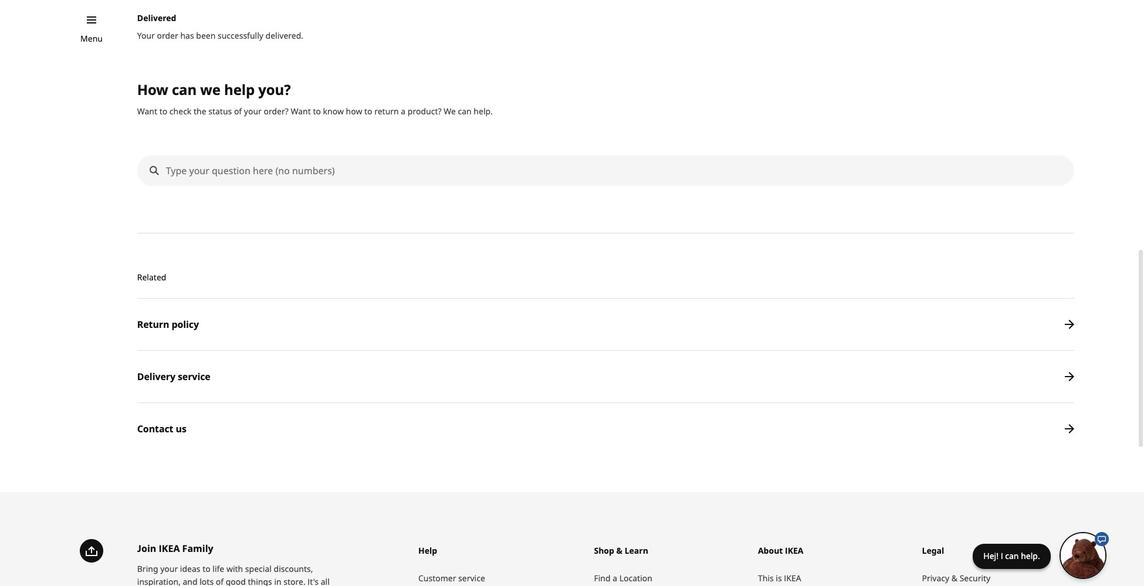 Task type: vqa. For each thing, say whether or not it's contained in the screenshot.
your in Bring Your Ideas To Life With Special Discounts, Inspiration, And Lots Of Good Things In Store. It'S Al
yes



Task type: locate. For each thing, give the bounding box(es) containing it.
of right status
[[234, 106, 242, 117]]

help. inside button
[[1021, 550, 1040, 561]]

customer service
[[418, 573, 485, 584]]

0 horizontal spatial want
[[137, 106, 157, 117]]

of inside bring your ideas to life with special discounts, inspiration, and lots of good things in store. it's al
[[216, 576, 224, 586]]

hej! i can help.
[[984, 550, 1040, 561]]

to left know
[[313, 106, 321, 117]]

a
[[401, 106, 406, 117], [613, 573, 617, 584]]

service for customer service
[[458, 573, 485, 584]]

1 vertical spatial help.
[[1021, 550, 1040, 561]]

find
[[594, 573, 611, 584]]

0 horizontal spatial can
[[172, 80, 197, 99]]

of down "life"
[[216, 576, 224, 586]]

bring
[[137, 563, 158, 575]]

we
[[200, 80, 221, 99]]

2 want from the left
[[291, 106, 311, 117]]

your
[[244, 106, 262, 117], [160, 563, 178, 575]]

1 vertical spatial your
[[160, 563, 178, 575]]

privacy
[[922, 573, 950, 584]]

0 vertical spatial can
[[172, 80, 197, 99]]

a right return
[[401, 106, 406, 117]]

0 vertical spatial of
[[234, 106, 242, 117]]

privacy & security link
[[922, 567, 1074, 586]]

can
[[172, 80, 197, 99], [458, 106, 472, 117], [1005, 550, 1019, 561]]

can right we
[[458, 106, 472, 117]]

inspiration,
[[137, 576, 181, 586]]

want to check the status of your order? want to know how to return a product? we can help.
[[137, 106, 493, 117]]

life
[[213, 563, 224, 575]]

service right delivery
[[178, 370, 210, 383]]

1 horizontal spatial help.
[[1021, 550, 1040, 561]]

0 horizontal spatial help.
[[474, 106, 493, 117]]

policy
[[172, 318, 199, 331]]

help.
[[474, 106, 493, 117], [1021, 550, 1040, 561]]

check
[[169, 106, 191, 117]]

this is ikea link
[[758, 567, 910, 586]]

0 vertical spatial ikea
[[159, 542, 180, 555]]

service inside delivery service link
[[178, 370, 210, 383]]

your up inspiration,
[[160, 563, 178, 575]]

has
[[180, 30, 194, 41]]

1 vertical spatial ikea
[[784, 573, 801, 584]]

2 vertical spatial can
[[1005, 550, 1019, 561]]

location
[[619, 573, 652, 584]]

ikea right is
[[784, 573, 801, 584]]

1 horizontal spatial service
[[458, 573, 485, 584]]

1 horizontal spatial your
[[244, 106, 262, 117]]

the
[[194, 106, 206, 117]]

0 vertical spatial a
[[401, 106, 406, 117]]

things
[[248, 576, 272, 586]]

family
[[182, 542, 213, 555]]

delivery service
[[137, 370, 210, 383]]

1 vertical spatial of
[[216, 576, 224, 586]]

it's
[[308, 576, 319, 586]]

want
[[137, 106, 157, 117], [291, 106, 311, 117]]

bring your ideas to life with special discounts, inspiration, and lots of good things in store. it's al
[[137, 563, 330, 586]]

1 horizontal spatial want
[[291, 106, 311, 117]]

ikea right join
[[159, 542, 180, 555]]

delivery
[[137, 370, 175, 383]]

1 vertical spatial a
[[613, 573, 617, 584]]

to left "life"
[[203, 563, 210, 575]]

ikea
[[159, 542, 180, 555], [784, 573, 801, 584]]

product?
[[408, 106, 442, 117]]

0 vertical spatial your
[[244, 106, 262, 117]]

your
[[137, 30, 155, 41]]

can up check
[[172, 80, 197, 99]]

to
[[159, 106, 167, 117], [313, 106, 321, 117], [364, 106, 372, 117], [203, 563, 210, 575]]

a inside "footer"
[[613, 573, 617, 584]]

return policy
[[137, 318, 199, 331]]

1 horizontal spatial of
[[234, 106, 242, 117]]

want right order?
[[291, 106, 311, 117]]

us
[[176, 423, 186, 435]]

help. right i
[[1021, 550, 1040, 561]]

1 horizontal spatial a
[[613, 573, 617, 584]]

2 horizontal spatial can
[[1005, 550, 1019, 561]]

store.
[[284, 576, 306, 586]]

0 horizontal spatial service
[[178, 370, 210, 383]]

in
[[274, 576, 281, 586]]

of
[[234, 106, 242, 117], [216, 576, 224, 586]]

i
[[1001, 550, 1003, 561]]

help. right we
[[474, 106, 493, 117]]

want down 'how'
[[137, 106, 157, 117]]

1 horizontal spatial can
[[458, 106, 472, 117]]

service right customer
[[458, 573, 485, 584]]

0 horizontal spatial a
[[401, 106, 406, 117]]

is
[[776, 573, 782, 584]]

1 horizontal spatial ikea
[[784, 573, 801, 584]]

discounts,
[[274, 563, 313, 575]]

1 vertical spatial service
[[458, 573, 485, 584]]

can right i
[[1005, 550, 1019, 561]]

return
[[137, 318, 169, 331]]

service
[[178, 370, 210, 383], [458, 573, 485, 584]]

join ikea family
[[137, 542, 213, 555]]

service inside customer service link
[[458, 573, 485, 584]]

lots
[[200, 576, 214, 586]]

your order has been successfully delivered.
[[137, 30, 303, 41]]

0 horizontal spatial your
[[160, 563, 178, 575]]

and
[[183, 576, 198, 586]]

your left order?
[[244, 106, 262, 117]]

a right find at bottom
[[613, 573, 617, 584]]

ideas
[[180, 563, 200, 575]]

find a location link
[[594, 567, 746, 586]]

0 vertical spatial service
[[178, 370, 210, 383]]

order
[[157, 30, 178, 41]]

customer
[[418, 573, 456, 584]]

to inside bring your ideas to life with special discounts, inspiration, and lots of good things in store. it's al
[[203, 563, 210, 575]]

0 horizontal spatial of
[[216, 576, 224, 586]]



Task type: describe. For each thing, give the bounding box(es) containing it.
with
[[226, 563, 243, 575]]

successfully
[[218, 30, 263, 41]]

return
[[374, 106, 399, 117]]

status
[[208, 106, 232, 117]]

0 vertical spatial help.
[[474, 106, 493, 117]]

help
[[224, 80, 255, 99]]

join ikea family footer
[[0, 492, 1144, 586]]

menu
[[80, 33, 103, 44]]

you?
[[258, 80, 291, 99]]

service for delivery service
[[178, 370, 210, 383]]

how
[[137, 80, 168, 99]]

1 want from the left
[[137, 106, 157, 117]]

&
[[952, 573, 958, 584]]

how
[[346, 106, 362, 117]]

your inside bring your ideas to life with special discounts, inspiration, and lots of good things in store. it's al
[[160, 563, 178, 575]]

security
[[960, 573, 991, 584]]

contact
[[137, 423, 173, 435]]

contact us link
[[137, 403, 1081, 455]]

know
[[323, 106, 344, 117]]

this
[[758, 573, 774, 584]]

1 vertical spatial can
[[458, 106, 472, 117]]

menu button
[[80, 32, 103, 45]]

customer service link
[[418, 567, 582, 586]]

delivered
[[137, 13, 176, 24]]

how can we help you?
[[137, 80, 291, 99]]

hej! i can help. button
[[973, 532, 1109, 579]]

to right 'how'
[[364, 106, 372, 117]]

hej!
[[984, 550, 999, 561]]

can inside button
[[1005, 550, 1019, 561]]

related
[[137, 272, 166, 283]]

delivered.
[[266, 30, 303, 41]]

find a location
[[594, 573, 652, 584]]

return policy link
[[137, 298, 1081, 350]]

Search search field
[[138, 156, 1074, 185]]

to left check
[[159, 106, 167, 117]]

we
[[444, 106, 456, 117]]

this is ikea
[[758, 573, 801, 584]]

special
[[245, 563, 272, 575]]

join
[[137, 542, 156, 555]]

delivery service link
[[137, 350, 1081, 403]]

0 horizontal spatial ikea
[[159, 542, 180, 555]]

contact us
[[137, 423, 186, 435]]

order?
[[264, 106, 289, 117]]

good
[[226, 576, 246, 586]]

privacy & security
[[922, 573, 991, 584]]

been
[[196, 30, 216, 41]]



